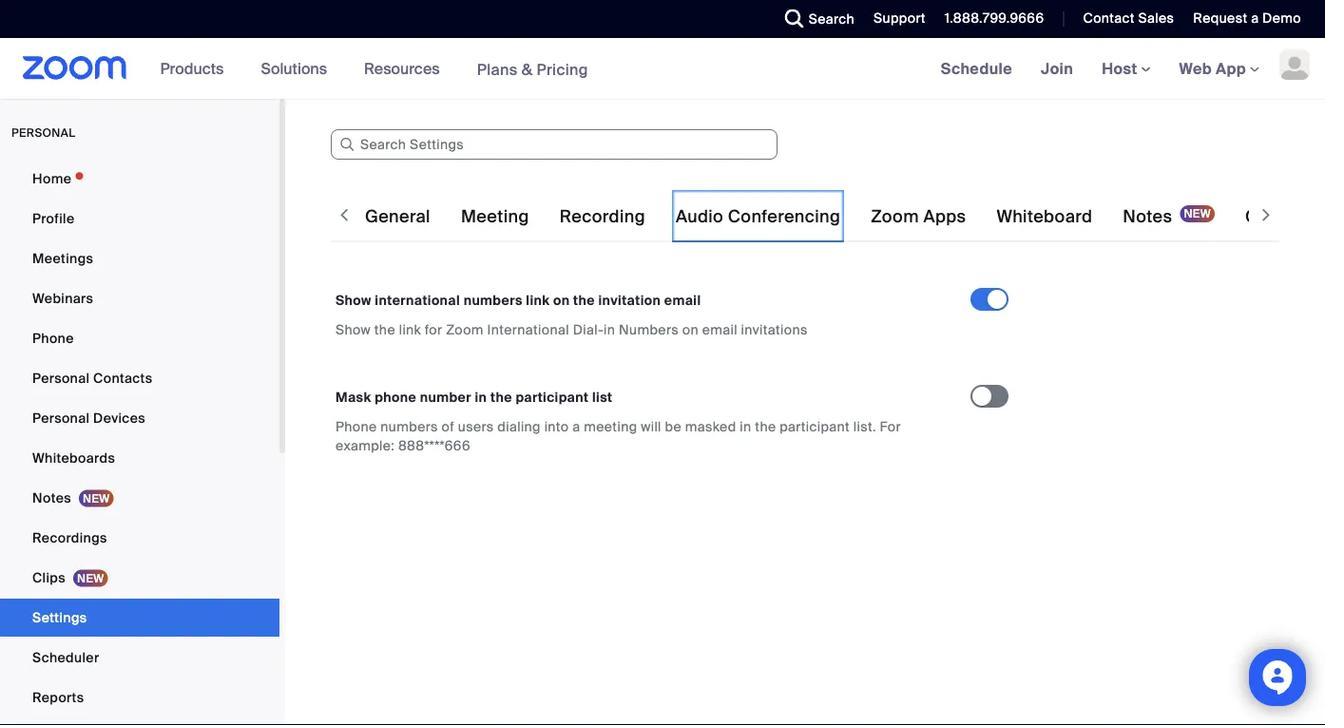Task type: describe. For each thing, give the bounding box(es) containing it.
personal
[[11, 125, 76, 140]]

demo
[[1263, 10, 1302, 27]]

1 horizontal spatial in
[[604, 321, 615, 338]]

profile link
[[0, 200, 280, 238]]

invitations
[[741, 321, 808, 338]]

banner containing products
[[0, 38, 1325, 100]]

users
[[458, 418, 494, 435]]

meeting
[[461, 206, 529, 228]]

general
[[365, 206, 431, 228]]

show for show international numbers link on the invitation email
[[336, 291, 372, 309]]

will
[[641, 418, 662, 435]]

search
[[809, 10, 855, 28]]

number
[[420, 388, 472, 406]]

phone link
[[0, 319, 280, 357]]

participant inside phone numbers of users dialing into a meeting will be masked in the participant list. for example: 888****666
[[780, 418, 850, 435]]

888****666
[[398, 437, 471, 454]]

personal contacts link
[[0, 359, 280, 397]]

1.888.799.9666 button up schedule
[[931, 0, 1049, 38]]

&
[[522, 59, 533, 79]]

0 horizontal spatial on
[[553, 291, 570, 309]]

international
[[487, 321, 569, 338]]

join
[[1041, 58, 1074, 78]]

show international numbers link on the invitation email
[[336, 291, 701, 309]]

search button
[[771, 0, 860, 38]]

meetings navigation
[[927, 38, 1325, 100]]

recordings link
[[0, 519, 280, 557]]

list
[[592, 388, 613, 406]]

whiteboards link
[[0, 439, 280, 477]]

webinars link
[[0, 280, 280, 318]]

home
[[32, 170, 72, 187]]

host
[[1102, 58, 1141, 78]]

1 vertical spatial on
[[682, 321, 699, 338]]

apps
[[924, 206, 966, 228]]

contacts
[[93, 369, 153, 387]]

0 vertical spatial link
[[526, 291, 550, 309]]

show the link for zoom international dial-in numbers on email invitations
[[336, 321, 808, 338]]

scroll left image
[[335, 205, 354, 224]]

web app button
[[1179, 58, 1260, 78]]

recording
[[560, 206, 645, 228]]

zoom logo image
[[23, 56, 127, 80]]

1.888.799.9666 button up "schedule" link
[[945, 10, 1044, 27]]

zoom apps
[[871, 206, 966, 228]]

phone numbers of users dialing into a meeting will be masked in the participant list. for example: 888****666
[[336, 418, 901, 454]]

audio conferencing
[[676, 206, 841, 228]]

recordings
[[32, 529, 107, 547]]

0 horizontal spatial zoom
[[446, 321, 484, 338]]

0 vertical spatial a
[[1251, 10, 1259, 27]]

the up dial-
[[573, 291, 595, 309]]

zoom inside tabs of my account settings page tab list
[[871, 206, 919, 228]]

numbers inside phone numbers of users dialing into a meeting will be masked in the participant list. for example: 888****666
[[381, 418, 438, 435]]

clips inside tabs of my account settings page tab list
[[1245, 206, 1288, 228]]

the inside phone numbers of users dialing into a meeting will be masked in the participant list. for example: 888****666
[[755, 418, 776, 435]]

personal contacts
[[32, 369, 153, 387]]

be
[[665, 418, 682, 435]]

personal for personal devices
[[32, 409, 90, 427]]

clips inside personal menu "menu"
[[32, 569, 66, 587]]

list.
[[854, 418, 876, 435]]

show for show the link for zoom international dial-in numbers on email invitations
[[336, 321, 371, 338]]

personal for personal contacts
[[32, 369, 90, 387]]

international
[[375, 291, 460, 309]]

sales
[[1138, 10, 1174, 27]]

mask
[[336, 388, 371, 406]]

contact
[[1083, 10, 1135, 27]]

request
[[1193, 10, 1248, 27]]

resources button
[[364, 38, 448, 99]]

whiteboards
[[32, 449, 115, 467]]

products
[[160, 58, 224, 78]]

plans & pricing
[[477, 59, 588, 79]]

web
[[1179, 58, 1212, 78]]

meeting
[[584, 418, 637, 435]]

0 horizontal spatial link
[[399, 321, 421, 338]]

notes link
[[0, 479, 280, 517]]

request a demo
[[1193, 10, 1302, 27]]

support
[[874, 10, 926, 27]]

join link
[[1027, 38, 1088, 99]]

pricing
[[537, 59, 588, 79]]

phone for phone numbers of users dialing into a meeting will be masked in the participant list. for example: 888****666
[[336, 418, 377, 435]]

products button
[[160, 38, 232, 99]]



Task type: vqa. For each thing, say whether or not it's contained in the screenshot.
of at the left bottom of page
yes



Task type: locate. For each thing, give the bounding box(es) containing it.
1 vertical spatial notes
[[32, 489, 71, 507]]

reports link
[[0, 679, 280, 717]]

0 horizontal spatial numbers
[[381, 418, 438, 435]]

2 horizontal spatial in
[[740, 418, 752, 435]]

schedule
[[941, 58, 1013, 78]]

dialing
[[498, 418, 541, 435]]

email left invitations
[[702, 321, 738, 338]]

numbers up 888****666
[[381, 418, 438, 435]]

numbers
[[464, 291, 523, 309], [381, 418, 438, 435]]

0 vertical spatial numbers
[[464, 291, 523, 309]]

audio
[[676, 206, 724, 228]]

tabs of my account settings page tab list
[[361, 190, 1325, 243]]

personal
[[32, 369, 90, 387], [32, 409, 90, 427]]

1 horizontal spatial notes
[[1123, 206, 1173, 228]]

phone for phone
[[32, 329, 74, 347]]

0 vertical spatial show
[[336, 291, 372, 309]]

zoom left apps
[[871, 206, 919, 228]]

in right masked
[[740, 418, 752, 435]]

link
[[526, 291, 550, 309], [399, 321, 421, 338]]

show
[[336, 291, 372, 309], [336, 321, 371, 338]]

profile picture image
[[1280, 49, 1310, 80]]

0 horizontal spatial participant
[[516, 388, 589, 406]]

reports
[[32, 689, 84, 706]]

solutions button
[[261, 38, 336, 99]]

a inside phone numbers of users dialing into a meeting will be masked in the participant list. for example: 888****666
[[572, 418, 580, 435]]

the right masked
[[755, 418, 776, 435]]

mask phone number in the participant list
[[336, 388, 613, 406]]

0 vertical spatial personal
[[32, 369, 90, 387]]

0 horizontal spatial notes
[[32, 489, 71, 507]]

scheduler
[[32, 649, 99, 666]]

email
[[664, 291, 701, 309], [702, 321, 738, 338]]

phone up example:
[[336, 418, 377, 435]]

on right the "numbers"
[[682, 321, 699, 338]]

0 horizontal spatial phone
[[32, 329, 74, 347]]

zoom
[[871, 206, 919, 228], [446, 321, 484, 338]]

example:
[[336, 437, 395, 454]]

personal up whiteboards
[[32, 409, 90, 427]]

show left "international"
[[336, 291, 372, 309]]

for
[[880, 418, 901, 435]]

solutions
[[261, 58, 327, 78]]

banner
[[0, 38, 1325, 100]]

phone
[[375, 388, 417, 406]]

link up 'international'
[[526, 291, 550, 309]]

in
[[604, 321, 615, 338], [475, 388, 487, 406], [740, 418, 752, 435]]

schedule link
[[927, 38, 1027, 99]]

0 horizontal spatial a
[[572, 418, 580, 435]]

0 horizontal spatial clips
[[32, 569, 66, 587]]

1 horizontal spatial zoom
[[871, 206, 919, 228]]

in up the users
[[475, 388, 487, 406]]

0 horizontal spatial email
[[664, 291, 701, 309]]

participant
[[516, 388, 589, 406], [780, 418, 850, 435]]

the
[[573, 291, 595, 309], [374, 321, 395, 338], [491, 388, 512, 406], [755, 418, 776, 435]]

1 horizontal spatial on
[[682, 321, 699, 338]]

1 horizontal spatial phone
[[336, 418, 377, 435]]

devices
[[93, 409, 145, 427]]

phone inside personal menu "menu"
[[32, 329, 74, 347]]

2 show from the top
[[336, 321, 371, 338]]

0 vertical spatial notes
[[1123, 206, 1173, 228]]

Search Settings text field
[[331, 129, 778, 160]]

0 vertical spatial on
[[553, 291, 570, 309]]

1 vertical spatial personal
[[32, 409, 90, 427]]

clips link
[[0, 559, 280, 597]]

personal devices link
[[0, 399, 280, 437]]

the down "international"
[[374, 321, 395, 338]]

web app
[[1179, 58, 1246, 78]]

plans & pricing link
[[477, 59, 588, 79], [477, 59, 588, 79]]

home link
[[0, 160, 280, 198]]

personal up personal devices
[[32, 369, 90, 387]]

1 vertical spatial email
[[702, 321, 738, 338]]

1 horizontal spatial email
[[702, 321, 738, 338]]

1 horizontal spatial numbers
[[464, 291, 523, 309]]

0 vertical spatial clips
[[1245, 206, 1288, 228]]

1 personal from the top
[[32, 369, 90, 387]]

settings link
[[0, 599, 280, 637]]

into
[[544, 418, 569, 435]]

0 horizontal spatial in
[[475, 388, 487, 406]]

settings
[[32, 609, 87, 627]]

0 vertical spatial phone
[[32, 329, 74, 347]]

host button
[[1102, 58, 1151, 78]]

participant left list.
[[780, 418, 850, 435]]

request a demo link
[[1179, 0, 1325, 38], [1193, 10, 1302, 27]]

participant up into
[[516, 388, 589, 406]]

personal devices
[[32, 409, 145, 427]]

phone
[[32, 329, 74, 347], [336, 418, 377, 435]]

0 vertical spatial zoom
[[871, 206, 919, 228]]

1 vertical spatial in
[[475, 388, 487, 406]]

for
[[425, 321, 442, 338]]

of
[[442, 418, 455, 435]]

1 horizontal spatial clips
[[1245, 206, 1288, 228]]

resources
[[364, 58, 440, 78]]

support link
[[860, 0, 931, 38], [874, 10, 926, 27]]

link left for
[[399, 321, 421, 338]]

1.888.799.9666
[[945, 10, 1044, 27]]

1 vertical spatial participant
[[780, 418, 850, 435]]

conferencing
[[728, 206, 841, 228]]

1 vertical spatial zoom
[[446, 321, 484, 338]]

meetings
[[32, 250, 93, 267]]

1 horizontal spatial participant
[[780, 418, 850, 435]]

1 vertical spatial phone
[[336, 418, 377, 435]]

a right into
[[572, 418, 580, 435]]

phone inside phone numbers of users dialing into a meeting will be masked in the participant list. for example: 888****666
[[336, 418, 377, 435]]

on up show the link for zoom international dial-in numbers on email invitations
[[553, 291, 570, 309]]

personal menu menu
[[0, 160, 280, 719]]

webinars
[[32, 289, 93, 307]]

notes inside notes link
[[32, 489, 71, 507]]

0 vertical spatial participant
[[516, 388, 589, 406]]

contact sales
[[1083, 10, 1174, 27]]

1 horizontal spatial link
[[526, 291, 550, 309]]

scheduler link
[[0, 639, 280, 677]]

1 horizontal spatial a
[[1251, 10, 1259, 27]]

in down invitation
[[604, 321, 615, 338]]

show up mask
[[336, 321, 371, 338]]

1 vertical spatial link
[[399, 321, 421, 338]]

numbers
[[619, 321, 679, 338]]

app
[[1216, 58, 1246, 78]]

plans
[[477, 59, 518, 79]]

dial-
[[573, 321, 604, 338]]

meetings link
[[0, 240, 280, 278]]

1.888.799.9666 button
[[931, 0, 1049, 38], [945, 10, 1044, 27]]

a
[[1251, 10, 1259, 27], [572, 418, 580, 435]]

product information navigation
[[146, 38, 603, 100]]

numbers up 'international'
[[464, 291, 523, 309]]

1 vertical spatial a
[[572, 418, 580, 435]]

masked
[[685, 418, 736, 435]]

invitation
[[598, 291, 661, 309]]

0 vertical spatial in
[[604, 321, 615, 338]]

2 personal from the top
[[32, 409, 90, 427]]

whiteboard
[[997, 206, 1093, 228]]

zoom right for
[[446, 321, 484, 338]]

phone down webinars
[[32, 329, 74, 347]]

in inside phone numbers of users dialing into a meeting will be masked in the participant list. for example: 888****666
[[740, 418, 752, 435]]

1 vertical spatial numbers
[[381, 418, 438, 435]]

1 vertical spatial clips
[[32, 569, 66, 587]]

email up the "numbers"
[[664, 291, 701, 309]]

profile
[[32, 210, 75, 227]]

1 show from the top
[[336, 291, 372, 309]]

a left the demo
[[1251, 10, 1259, 27]]

1 vertical spatial show
[[336, 321, 371, 338]]

2 vertical spatial in
[[740, 418, 752, 435]]

scroll right image
[[1257, 205, 1276, 224]]

notes inside tabs of my account settings page tab list
[[1123, 206, 1173, 228]]

the up dialing
[[491, 388, 512, 406]]

0 vertical spatial email
[[664, 291, 701, 309]]



